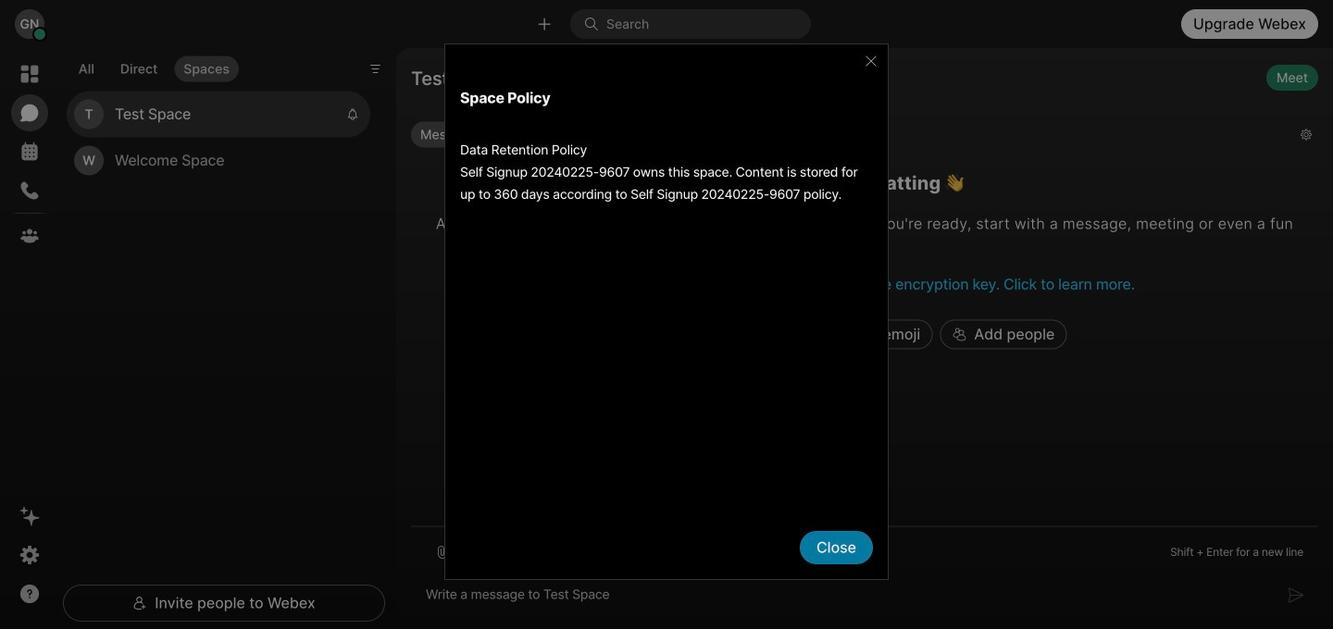 Task type: describe. For each thing, give the bounding box(es) containing it.
webex tab list
[[11, 56, 48, 255]]

welcome space list item
[[67, 138, 370, 184]]

you will be notified of all new messages in this space image
[[346, 108, 359, 121]]

space policy dialog
[[445, 44, 889, 586]]

test space, you will be notified of all new messages in this space list item
[[67, 91, 370, 138]]



Task type: locate. For each thing, give the bounding box(es) containing it.
group
[[411, 122, 1286, 152]]

navigation
[[0, 48, 59, 630]]

message composer toolbar element
[[411, 527, 1319, 570]]

tab list
[[65, 45, 243, 87]]



Task type: vqa. For each thing, say whether or not it's contained in the screenshot.
Welcome Space list item
yes



